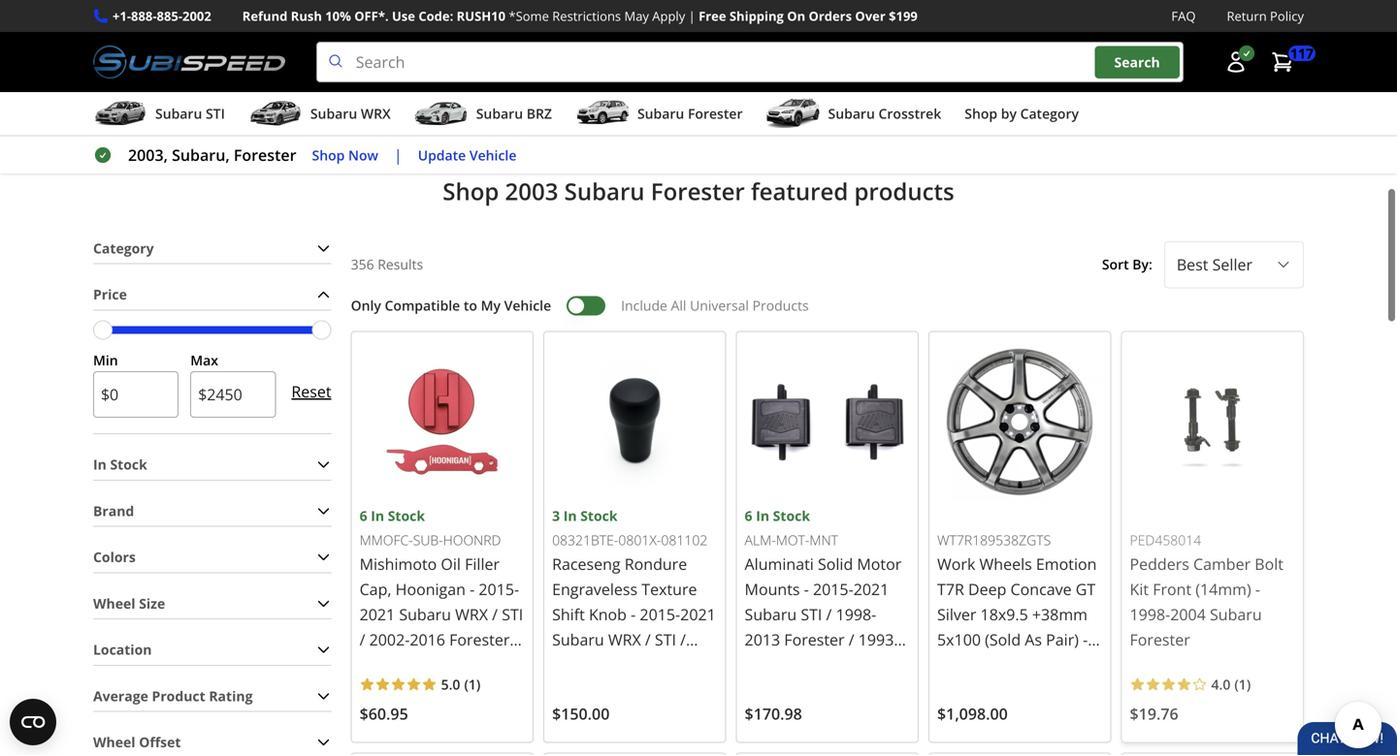Task type: vqa. For each thing, say whether or not it's contained in the screenshot.
the +1-888-885-2002
yes



Task type: describe. For each thing, give the bounding box(es) containing it.
subaru down 5.0 ( 1 )
[[447, 705, 499, 726]]

a subaru wrx thumbnail image image
[[248, 99, 303, 128]]

6 in stock mmofc-sub-hoonrd mishimoto oil filler cap, hoonigan - 2015- 2021 subaru wrx / sti / 2002-2016 forester / impreza / 2016 crosstrek / 2013-2016 scion fr-s / subaru brz
[[360, 507, 523, 751]]

2013- inside 6 in stock mmofc-sub-hoonrd mishimoto oil filler cap, hoonigan - 2015- 2021 subaru wrx / sti / 2002-2016 forester / impreza / 2016 crosstrek / 2013-2016 scion fr-s / subaru brz
[[442, 680, 483, 701]]

price
[[93, 285, 127, 304]]

3 in stock 08321bte-0801x-081102
[[552, 507, 708, 550]]

category
[[1020, 104, 1079, 123]]

products
[[854, 175, 954, 207]]

in stock button
[[93, 450, 331, 480]]

off*.
[[354, 7, 389, 25]]

brz inside 6 in stock mmofc-sub-hoonrd mishimoto oil filler cap, hoonigan - 2015- 2021 subaru wrx / sti / 2002-2016 forester / impreza / 2016 crosstrek / 2013-2016 scion fr-s / subaru brz
[[360, 730, 388, 751]]

compatible
[[385, 296, 460, 315]]

s inside 6 in stock mmofc-sub-hoonrd mishimoto oil filler cap, hoonigan - 2015- 2021 subaru wrx / sti / 2002-2016 forester / impreza / 2016 crosstrek / 2013-2016 scion fr-s / subaru brz
[[425, 705, 433, 726]]

subaru down as
[[1017, 655, 1069, 676]]

impreza inside the 6 in stock alm-mot-mnt aluminati solid motor mounts - 2015-2021 subaru sti / 1998- 2013 forester / 1993- 2014 impreza
[[784, 655, 843, 676]]

minimum slider
[[93, 321, 113, 340]]

shop inside the lifestyle the garage shop all
[[268, 91, 301, 110]]

camber
[[1193, 554, 1251, 575]]

lifestyle the garage shop all
[[259, 38, 331, 110]]

0801x-
[[618, 531, 661, 550]]

$1,098.00
[[937, 704, 1008, 725]]

exterior light mounting and hardware shop all
[[435, 38, 558, 132]]

stock for 6 in stock mmofc-sub-hoonrd mishimoto oil filler cap, hoonigan - 2015- 2021 subaru wrx / sti / 2002-2016 forester / impreza / 2016 crosstrek / 2013-2016 scion fr-s / subaru brz
[[388, 507, 425, 525]]

clearance link
[[665, 29, 732, 56]]

all inside the lifestyle the garage shop all
[[305, 91, 322, 110]]

0 horizontal spatial products
[[753, 296, 809, 315]]

2002-
[[369, 629, 410, 650]]

wheel offset
[[93, 734, 181, 752]]

$19.76
[[1130, 704, 1179, 725]]

shop 2003 subaru forester featured products
[[443, 175, 954, 207]]

subaru inside subaru crosstrek "dropdown button"
[[828, 104, 875, 123]]

work
[[937, 554, 975, 575]]

rush10
[[457, 7, 506, 25]]

sort
[[1102, 255, 1129, 274]]

results
[[378, 255, 423, 274]]

subaru sti
[[155, 104, 225, 123]]

reset
[[291, 381, 331, 402]]

Max text field
[[190, 372, 276, 418]]

fr- inside wt7r189538zgts work wheels emotion t7r deep concave gt silver 18x9.5 +38mm 5x100 (sold as pair) - 2013-2024 subaru brz / scion fr-s / toyota gr86 / 2014-2018 subaru forester
[[990, 680, 1012, 701]]

search input field
[[316, 42, 1184, 83]]

1 for $60.95
[[469, 676, 476, 694]]

5.0
[[441, 676, 460, 694]]

forester inside 6 in stock mmofc-sub-hoonrd mishimoto oil filler cap, hoonigan - 2015- 2021 subaru wrx / sti / 2002-2016 forester / impreza / 2016 crosstrek / 2013-2016 scion fr-s / subaru brz
[[449, 629, 510, 650]]

aluminati
[[745, 554, 814, 575]]

0 vertical spatial 2016
[[410, 629, 445, 650]]

a subaru sti thumbnail image image
[[93, 99, 147, 128]]

sti inside dropdown button
[[206, 104, 225, 123]]

2003, subaru, forester
[[128, 145, 296, 166]]

subaru down hoonigan on the bottom of page
[[399, 604, 451, 625]]

use
[[392, 7, 415, 25]]

brz inside dropdown button
[[527, 104, 552, 123]]

mnt
[[810, 531, 838, 550]]

the
[[259, 63, 282, 82]]

shop for shop now
[[312, 146, 345, 164]]

pedders camber bolt kit front (14mm) - 1998-2004 subaru forester image
[[1130, 340, 1295, 505]]

motor
[[857, 554, 902, 575]]

search
[[1114, 53, 1160, 71]]

button image
[[1224, 51, 1248, 74]]

category
[[93, 239, 154, 257]]

888-
[[131, 7, 157, 25]]

light mounting and hardware link
[[404, 62, 590, 106]]

impreza inside 6 in stock mmofc-sub-hoonrd mishimoto oil filler cap, hoonigan - 2015- 2021 subaru wrx / sti / 2002-2016 forester / impreza / 2016 crosstrek / 2013-2016 scion fr-s / subaru brz
[[360, 655, 419, 676]]

a subaru crosstrek thumbnail image image
[[766, 99, 820, 128]]

in for 6 in stock mmofc-sub-hoonrd mishimoto oil filler cap, hoonigan - 2015- 2021 subaru wrx / sti / 2002-2016 forester / impreza / 2016 crosstrek / 2013-2016 scion fr-s / subaru brz
[[371, 507, 384, 525]]

new products link
[[1055, 29, 1149, 56]]

subaru crosstrek
[[828, 104, 941, 123]]

include all universal products
[[621, 296, 809, 315]]

Min text field
[[93, 372, 179, 418]]

subaru down gr86
[[937, 730, 989, 751]]

shop all link for all
[[268, 90, 322, 112]]

raceseng rondure engraveless texture shift knob - 2015-2021 subaru wrx / sti / 1998-2013 forester / 1993-2017 impreza / 1990-2017 legacy / 2000-2017 outback / 2003-2006 baja / 2013-2016 scion fr-s / 2013-2020 subaru brz / 2017-2019 toyota 86 image
[[552, 340, 718, 505]]

category button
[[93, 234, 331, 264]]

- inside ped458014 pedders camber bolt kit front (14mm) - 1998-2004 subaru forester
[[1255, 579, 1260, 600]]

only compatible to my vehicle
[[351, 296, 551, 315]]

kit
[[1130, 579, 1149, 600]]

hoonigan
[[396, 579, 466, 600]]

in inside dropdown button
[[93, 456, 107, 474]]

2 horizontal spatial all
[[671, 296, 686, 315]]

356 results
[[351, 255, 423, 274]]

1998- inside the 6 in stock alm-mot-mnt aluminati solid motor mounts - 2015-2021 subaru sti / 1998- 2013 forester / 1993- 2014 impreza
[[836, 604, 876, 625]]

in for 3 in stock 08321bte-0801x-081102
[[563, 507, 577, 525]]

bolt
[[1255, 554, 1284, 575]]

fr- inside 6 in stock mmofc-sub-hoonrd mishimoto oil filler cap, hoonigan - 2015- 2021 subaru wrx / sti / 2002-2016 forester / impreza / 2016 crosstrek / 2013-2016 scion fr-s / subaru brz
[[402, 705, 425, 726]]

shop all link for hardware
[[469, 112, 524, 134]]

356
[[351, 255, 374, 274]]

( for $60.95
[[464, 676, 469, 694]]

3
[[552, 507, 560, 525]]

size
[[139, 595, 165, 613]]

restrictions
[[552, 7, 621, 25]]

open widget image
[[10, 700, 56, 746]]

colors button
[[93, 543, 331, 573]]

aluminati solid motor mounts - 2015-2021 subaru sti / 1998-2013 forester / 1993-2014 impreza image
[[745, 340, 910, 505]]

mishimoto
[[360, 554, 437, 575]]

wt7r189538zgts
[[937, 531, 1051, 550]]

forester down a subaru wrx thumbnail image
[[234, 145, 296, 166]]

forester inside ped458014 pedders camber bolt kit front (14mm) - 1998-2004 subaru forester
[[1130, 629, 1190, 650]]

18x9.5
[[981, 604, 1028, 625]]

885-
[[157, 7, 182, 25]]

a subaru forester thumbnail image image
[[575, 99, 630, 128]]

ped458014
[[1130, 531, 1201, 550]]

price button
[[93, 280, 331, 310]]

0 horizontal spatial |
[[394, 145, 402, 166]]

new inside new products link
[[1055, 38, 1086, 56]]

stock inside dropdown button
[[110, 456, 147, 474]]

subaru sti button
[[93, 96, 225, 135]]

as
[[1025, 629, 1042, 650]]

average product rating
[[93, 687, 253, 706]]

featured
[[751, 175, 848, 207]]

wrx inside 6 in stock mmofc-sub-hoonrd mishimoto oil filler cap, hoonigan - 2015- 2021 subaru wrx / sti / 2002-2016 forester / impreza / 2016 crosstrek / 2013-2016 scion fr-s / subaru brz
[[455, 604, 488, 625]]

2015- inside the 6 in stock alm-mot-mnt aluminati solid motor mounts - 2015-2021 subaru sti / 1998- 2013 forester / 1993- 2014 impreza
[[813, 579, 854, 600]]

subaru,
[[172, 145, 230, 166]]

toyota
[[1035, 680, 1084, 701]]

2 vertical spatial 2016
[[483, 680, 518, 701]]

alm-
[[745, 531, 776, 550]]

6 for mishimoto oil filler cap, hoonigan - 2015- 2021 subaru wrx / sti / 2002-2016 forester / impreza / 2016 crosstrek / 2013-2016 scion fr-s / subaru brz
[[360, 507, 367, 525]]

refund rush 10% off*. use code: rush10 *some restrictions may apply | free shipping on orders over $199
[[242, 7, 918, 25]]

universal
[[690, 296, 749, 315]]

shop inside 'exterior light mounting and hardware shop all'
[[469, 113, 503, 132]]

081102
[[661, 531, 708, 550]]

117
[[1290, 44, 1314, 62]]

subaru inside the subaru brz dropdown button
[[476, 104, 523, 123]]

exterior
[[470, 38, 524, 56]]

$60.95
[[360, 704, 408, 725]]

code:
[[419, 7, 453, 25]]

update
[[418, 146, 466, 164]]

all inside 'exterior light mounting and hardware shop all'
[[506, 113, 524, 132]]

$150.00
[[552, 704, 610, 725]]

brand
[[93, 502, 134, 520]]

filler
[[465, 554, 500, 575]]

return
[[1227, 7, 1267, 25]]

only
[[351, 296, 381, 315]]

1 horizontal spatial |
[[689, 7, 695, 25]]

hoonrd
[[443, 531, 501, 550]]

now
[[348, 146, 378, 164]]

rush
[[291, 7, 322, 25]]

2013
[[745, 629, 780, 650]]

shop by category button
[[965, 96, 1079, 135]]

update vehicle
[[418, 146, 517, 164]]

2024
[[978, 655, 1013, 676]]

mishimoto oil filler cap, hoonigan - 2015-2021 subaru wrx / sti / 2002-2016 forester / impreza / 2016 crosstrek / 2013-2016 scion fr-s / subaru brz image
[[360, 340, 525, 505]]

location button
[[93, 636, 331, 665]]

maximum slider
[[312, 321, 331, 340]]

s inside wt7r189538zgts work wheels emotion t7r deep concave gt silver 18x9.5 +38mm 5x100 (sold as pair) - 2013-2024 subaru brz / scion fr-s / toyota gr86 / 2014-2018 subaru forester
[[1012, 680, 1021, 701]]

t7r
[[937, 579, 964, 600]]

new inside february new products link
[[886, 38, 916, 56]]

2004
[[1170, 604, 1206, 625]]



Task type: locate. For each thing, give the bounding box(es) containing it.
shop inside 'dropdown button'
[[965, 104, 998, 123]]

( for $19.76
[[1235, 676, 1239, 694]]

brz down $60.95
[[360, 730, 388, 751]]

subaru inside the 6 in stock alm-mot-mnt aluminati solid motor mounts - 2015-2021 subaru sti / 1998- 2013 forester / 1993- 2014 impreza
[[745, 604, 797, 625]]

subaru right 2003
[[564, 175, 645, 207]]

update vehicle button
[[418, 144, 517, 166]]

products
[[920, 38, 980, 56], [1089, 38, 1149, 56], [753, 296, 809, 315]]

$170.98
[[745, 704, 802, 725]]

6 up the mmofc-
[[360, 507, 367, 525]]

2 6 from the left
[[745, 507, 753, 525]]

average
[[93, 687, 148, 706]]

subaru up subaru,
[[155, 104, 202, 123]]

1 horizontal spatial brz
[[527, 104, 552, 123]]

| right now
[[394, 145, 402, 166]]

subaru brz
[[476, 104, 552, 123]]

1 horizontal spatial s
[[1012, 680, 1021, 701]]

clearance
[[665, 38, 732, 56]]

shop for shop 2003 subaru forester featured products
[[443, 175, 499, 207]]

2021 inside the 6 in stock alm-mot-mnt aluminati solid motor mounts - 2015-2021 subaru sti / 1998- 2013 forester / 1993- 2014 impreza
[[854, 579, 889, 600]]

1 impreza from the left
[[360, 655, 419, 676]]

6 up alm-
[[745, 507, 753, 525]]

0 horizontal spatial new
[[886, 38, 916, 56]]

shop all link
[[268, 90, 322, 112], [469, 112, 524, 134]]

new down "$199"
[[886, 38, 916, 56]]

brz
[[527, 104, 552, 123], [1073, 655, 1102, 676], [360, 730, 388, 751]]

impreza
[[360, 655, 419, 676], [784, 655, 843, 676]]

subaru down mounts
[[745, 604, 797, 625]]

wrx
[[361, 104, 391, 123], [455, 604, 488, 625]]

1 vertical spatial all
[[506, 113, 524, 132]]

2 impreza from the left
[[784, 655, 843, 676]]

1
[[469, 676, 476, 694], [1239, 676, 1247, 694]]

refund
[[242, 7, 288, 25]]

1 horizontal spatial 1
[[1239, 676, 1247, 694]]

2003
[[505, 175, 558, 207]]

forester down 2004
[[1130, 629, 1190, 650]]

1 1998- from the left
[[836, 604, 876, 625]]

product
[[152, 687, 205, 706]]

vehicle down the subaru brz dropdown button
[[469, 146, 517, 164]]

sti
[[206, 104, 225, 123], [502, 604, 523, 625], [801, 604, 822, 625]]

4.0
[[1211, 676, 1231, 694]]

all
[[305, 91, 322, 110], [506, 113, 524, 132], [671, 296, 686, 315]]

1 horizontal spatial 2015-
[[813, 579, 854, 600]]

all down hardware
[[506, 113, 524, 132]]

0 horizontal spatial s
[[425, 705, 433, 726]]

sti inside 6 in stock mmofc-sub-hoonrd mishimoto oil filler cap, hoonigan - 2015- 2021 subaru wrx / sti / 2002-2016 forester / impreza / 2016 crosstrek / 2013-2016 scion fr-s / subaru brz
[[502, 604, 523, 625]]

search button
[[1095, 46, 1180, 78]]

1 horizontal spatial shop all link
[[469, 112, 524, 134]]

pair)
[[1046, 629, 1079, 650]]

february new products
[[821, 38, 980, 56]]

0 horizontal spatial 2015-
[[479, 579, 519, 600]]

) right 5.0 in the bottom of the page
[[476, 676, 481, 694]]

subaru down hardware
[[476, 104, 523, 123]]

1 ( from the left
[[464, 676, 469, 694]]

subaru right a subaru crosstrek thumbnail image
[[828, 104, 875, 123]]

0 vertical spatial crosstrek
[[879, 104, 941, 123]]

fr- down 2024
[[990, 680, 1012, 701]]

1 vertical spatial vehicle
[[504, 296, 551, 315]]

policy
[[1270, 7, 1304, 25]]

0 horizontal spatial shop all link
[[268, 90, 322, 112]]

1 horizontal spatial fr-
[[990, 680, 1012, 701]]

0 horizontal spatial )
[[476, 676, 481, 694]]

in stock
[[93, 456, 147, 474]]

1 horizontal spatial 2021
[[854, 579, 889, 600]]

stock up the mmofc-
[[388, 507, 425, 525]]

- right mounts
[[804, 579, 809, 600]]

1998- down kit
[[1130, 604, 1170, 625]]

2 horizontal spatial brz
[[1073, 655, 1102, 676]]

1998- up the 1993-
[[836, 604, 876, 625]]

new left search
[[1055, 38, 1086, 56]]

products inside new products link
[[1089, 38, 1149, 56]]

1 horizontal spatial all
[[506, 113, 524, 132]]

impreza right 2014
[[784, 655, 843, 676]]

0 horizontal spatial wrx
[[361, 104, 391, 123]]

subaru forester
[[637, 104, 743, 123]]

faq
[[1172, 7, 1196, 25]]

reset button
[[291, 369, 331, 416]]

0 vertical spatial s
[[1012, 680, 1021, 701]]

sti inside the 6 in stock alm-mot-mnt aluminati solid motor mounts - 2015-2021 subaru sti / 1998- 2013 forester / 1993- 2014 impreza
[[801, 604, 822, 625]]

1 vertical spatial s
[[425, 705, 433, 726]]

offset
[[139, 734, 181, 752]]

brz inside wt7r189538zgts work wheels emotion t7r deep concave gt silver 18x9.5 +38mm 5x100 (sold as pair) - 2013-2024 subaru brz / scion fr-s / toyota gr86 / 2014-2018 subaru forester
[[1073, 655, 1102, 676]]

shop left now
[[312, 146, 345, 164]]

shop all link down hardware
[[469, 112, 524, 134]]

2 ) from the left
[[1247, 676, 1251, 694]]

s right $60.95
[[425, 705, 433, 726]]

impreza down "2002-"
[[360, 655, 419, 676]]

+1-888-885-2002
[[113, 7, 211, 25]]

2021 down motor
[[854, 579, 889, 600]]

subaru inside the subaru wrx "dropdown button"
[[310, 104, 357, 123]]

faq link
[[1172, 6, 1196, 26]]

subispeed logo image
[[93, 42, 285, 83]]

0 horizontal spatial sti
[[206, 104, 225, 123]]

2 wheel from the top
[[93, 734, 135, 752]]

crosstrek inside 6 in stock mmofc-sub-hoonrd mishimoto oil filler cap, hoonigan - 2015- 2021 subaru wrx / sti / 2002-2016 forester / impreza / 2016 crosstrek / 2013-2016 scion fr-s / subaru brz
[[360, 680, 429, 701]]

in up the mmofc-
[[371, 507, 384, 525]]

1 right 5.0 in the bottom of the page
[[469, 676, 476, 694]]

stock up 08321bte-
[[580, 507, 618, 525]]

1 wheel from the top
[[93, 595, 135, 613]]

2015- inside 6 in stock mmofc-sub-hoonrd mishimoto oil filler cap, hoonigan - 2015- 2021 subaru wrx / sti / 2002-2016 forester / impreza / 2016 crosstrek / 2013-2016 scion fr-s / subaru brz
[[479, 579, 519, 600]]

0 horizontal spatial 6
[[360, 507, 367, 525]]

| left free
[[689, 7, 695, 25]]

( right 5.0 in the bottom of the page
[[464, 676, 469, 694]]

brz down "and"
[[527, 104, 552, 123]]

0 vertical spatial 2021
[[854, 579, 889, 600]]

to
[[464, 296, 477, 315]]

in inside 3 in stock 08321bte-0801x-081102
[[563, 507, 577, 525]]

wheel offset button
[[93, 728, 331, 756]]

1 vertical spatial wrx
[[455, 604, 488, 625]]

gr86
[[937, 705, 976, 726]]

( right 4.0
[[1235, 676, 1239, 694]]

0 vertical spatial |
[[689, 7, 695, 25]]

1 vertical spatial 2021
[[360, 604, 395, 625]]

over
[[855, 7, 886, 25]]

2 new from the left
[[1055, 38, 1086, 56]]

1 for $19.76
[[1239, 676, 1247, 694]]

- down filler
[[470, 579, 475, 600]]

2 horizontal spatial sti
[[801, 604, 822, 625]]

0 vertical spatial vehicle
[[469, 146, 517, 164]]

2 vertical spatial brz
[[360, 730, 388, 751]]

1 right 4.0
[[1239, 676, 1247, 694]]

mot-
[[776, 531, 810, 550]]

6 inside the 6 in stock alm-mot-mnt aluminati solid motor mounts - 2015-2021 subaru sti / 1998- 2013 forester / 1993- 2014 impreza
[[745, 507, 753, 525]]

wheel left offset
[[93, 734, 135, 752]]

brz down pair)
[[1073, 655, 1102, 676]]

stock for 6 in stock alm-mot-mnt aluminati solid motor mounts - 2015-2021 subaru sti / 1998- 2013 forester / 1993- 2014 impreza
[[773, 507, 810, 525]]

08321bte-
[[552, 531, 618, 550]]

1 vertical spatial 2016
[[433, 655, 468, 676]]

products inside february new products link
[[920, 38, 980, 56]]

2 ( from the left
[[1235, 676, 1239, 694]]

1 horizontal spatial new
[[1055, 38, 1086, 56]]

2003,
[[128, 145, 168, 166]]

subaru right a subaru forester thumbnail image
[[637, 104, 684, 123]]

forester down subaru forester
[[651, 175, 745, 207]]

wrx up now
[[361, 104, 391, 123]]

6 for aluminati solid motor mounts - 2015-2021 subaru sti / 1998- 2013 forester / 1993- 2014 impreza
[[745, 507, 753, 525]]

2 2015- from the left
[[813, 579, 854, 600]]

1 horizontal spatial 6
[[745, 507, 753, 525]]

5x100
[[937, 629, 981, 650]]

scion
[[947, 680, 986, 701], [360, 705, 398, 726]]

shop left the by at top
[[965, 104, 998, 123]]

1 vertical spatial wheel
[[93, 734, 135, 752]]

my
[[481, 296, 501, 315]]

shop all link down the garage link
[[268, 90, 322, 112]]

1 ) from the left
[[476, 676, 481, 694]]

stock for 3 in stock 08321bte-0801x-081102
[[580, 507, 618, 525]]

) right 4.0
[[1247, 676, 1251, 694]]

2013-
[[937, 655, 978, 676], [442, 680, 483, 701]]

6 inside 6 in stock mmofc-sub-hoonrd mishimoto oil filler cap, hoonigan - 2015- 2021 subaru wrx / sti / 2002-2016 forester / impreza / 2016 crosstrek / 2013-2016 scion fr-s / subaru brz
[[360, 507, 367, 525]]

) for pedders camber bolt kit front (14mm) - 1998-2004 subaru forester
[[1247, 676, 1251, 694]]

1 vertical spatial crosstrek
[[360, 680, 429, 701]]

0 horizontal spatial all
[[305, 91, 322, 110]]

work wheels emotion t7r deep concave gt silver 18x9.5 +38mm 5x100 (sold as pair) - 2013-2024 subaru brz / scion fr-s / toyota gr86 / 2014-2018 subaru forester image
[[937, 340, 1103, 505]]

1993-
[[858, 629, 899, 650]]

oil
[[441, 554, 461, 575]]

light
[[435, 63, 466, 82]]

0 vertical spatial 2013-
[[937, 655, 978, 676]]

in up brand
[[93, 456, 107, 474]]

subaru inside subaru sti dropdown button
[[155, 104, 202, 123]]

1 new from the left
[[886, 38, 916, 56]]

emotion
[[1036, 554, 1097, 575]]

Select... button
[[1164, 241, 1304, 288]]

gt
[[1076, 579, 1096, 600]]

return policy link
[[1227, 6, 1304, 26]]

stock inside 3 in stock 08321bte-0801x-081102
[[580, 507, 618, 525]]

scion inside 6 in stock mmofc-sub-hoonrd mishimoto oil filler cap, hoonigan - 2015- 2021 subaru wrx / sti / 2002-2016 forester / impreza / 2016 crosstrek / 2013-2016 scion fr-s / subaru brz
[[360, 705, 398, 726]]

on
[[787, 7, 805, 25]]

and
[[534, 63, 558, 82]]

- inside wt7r189538zgts work wheels emotion t7r deep concave gt silver 18x9.5 +38mm 5x100 (sold as pair) - 2013-2024 subaru brz / scion fr-s / toyota gr86 / 2014-2018 subaru forester
[[1083, 629, 1088, 650]]

1 horizontal spatial (
[[1235, 676, 1239, 694]]

- right pair)
[[1083, 629, 1088, 650]]

- inside the 6 in stock alm-mot-mnt aluminati solid motor mounts - 2015-2021 subaru sti / 1998- 2013 forester / 1993- 2014 impreza
[[804, 579, 809, 600]]

0 horizontal spatial (
[[464, 676, 469, 694]]

shop down update vehicle button
[[443, 175, 499, 207]]

shop
[[268, 91, 301, 110], [965, 104, 998, 123], [469, 113, 503, 132], [312, 146, 345, 164], [443, 175, 499, 207]]

2021
[[854, 579, 889, 600], [360, 604, 395, 625]]

0 horizontal spatial 1
[[469, 676, 476, 694]]

subaru inside ped458014 pedders camber bolt kit front (14mm) - 1998-2004 subaru forester
[[1210, 604, 1262, 625]]

crosstrek
[[879, 104, 941, 123], [360, 680, 429, 701]]

1 1 from the left
[[469, 676, 476, 694]]

forester down search input field in the top of the page
[[688, 104, 743, 123]]

1 horizontal spatial 1998-
[[1130, 604, 1170, 625]]

0 vertical spatial wrx
[[361, 104, 391, 123]]

1 horizontal spatial products
[[920, 38, 980, 56]]

- inside 6 in stock mmofc-sub-hoonrd mishimoto oil filler cap, hoonigan - 2015- 2021 subaru wrx / sti / 2002-2016 forester / impreza / 2016 crosstrek / 2013-2016 scion fr-s / subaru brz
[[470, 579, 475, 600]]

10%
[[325, 7, 351, 25]]

subaru up shop now on the left top of the page
[[310, 104, 357, 123]]

forester inside wt7r189538zgts work wheels emotion t7r deep concave gt silver 18x9.5 +38mm 5x100 (sold as pair) - 2013-2024 subaru brz / scion fr-s / toyota gr86 / 2014-2018 subaru forester
[[993, 730, 1054, 751]]

colors
[[93, 548, 136, 567]]

brand button
[[93, 497, 331, 526]]

1 horizontal spatial 2013-
[[937, 655, 978, 676]]

2013- inside wt7r189538zgts work wheels emotion t7r deep concave gt silver 18x9.5 +38mm 5x100 (sold as pair) - 2013-2024 subaru brz / scion fr-s / toyota gr86 / 2014-2018 subaru forester
[[937, 655, 978, 676]]

crosstrek inside "dropdown button"
[[879, 104, 941, 123]]

stock up 'mot-' at the right bottom of page
[[773, 507, 810, 525]]

select... image
[[1276, 257, 1291, 273]]

0 horizontal spatial 2013-
[[442, 680, 483, 701]]

2 vertical spatial all
[[671, 296, 686, 315]]

+1-888-885-2002 link
[[113, 6, 211, 26]]

1 horizontal spatial crosstrek
[[879, 104, 941, 123]]

2014-
[[990, 705, 1030, 726]]

stock inside the 6 in stock alm-mot-mnt aluminati solid motor mounts - 2015-2021 subaru sti / 1998- 2013 forester / 1993- 2014 impreza
[[773, 507, 810, 525]]

vehicle right "my"
[[504, 296, 551, 315]]

1 horizontal spatial scion
[[947, 680, 986, 701]]

0 vertical spatial wheel
[[93, 595, 135, 613]]

all right include
[[671, 296, 686, 315]]

0 vertical spatial scion
[[947, 680, 986, 701]]

0 vertical spatial fr-
[[990, 680, 1012, 701]]

1 vertical spatial |
[[394, 145, 402, 166]]

wheel for wheel offset
[[93, 734, 135, 752]]

0 vertical spatial all
[[305, 91, 322, 110]]

scion up $1,098.00
[[947, 680, 986, 701]]

in inside the 6 in stock alm-mot-mnt aluminati solid motor mounts - 2015-2021 subaru sti / 1998- 2013 forester / 1993- 2014 impreza
[[756, 507, 769, 525]]

shop now
[[312, 146, 378, 164]]

in for 6 in stock alm-mot-mnt aluminati solid motor mounts - 2015-2021 subaru sti / 1998- 2013 forester / 1993- 2014 impreza
[[756, 507, 769, 525]]

s
[[1012, 680, 1021, 701], [425, 705, 433, 726]]

vehicle inside update vehicle button
[[469, 146, 517, 164]]

february new products link
[[821, 29, 980, 56]]

5.0 ( 1 )
[[441, 676, 481, 694]]

wheel for wheel size
[[93, 595, 135, 613]]

- down bolt
[[1255, 579, 1260, 600]]

sort by:
[[1102, 255, 1153, 274]]

117 button
[[1261, 43, 1316, 82]]

1 horizontal spatial wrx
[[455, 604, 488, 625]]

a subaru brz thumbnail image image
[[414, 99, 468, 128]]

2015- down filler
[[479, 579, 519, 600]]

2 1 from the left
[[1239, 676, 1247, 694]]

1998- inside ped458014 pedders camber bolt kit front (14mm) - 1998-2004 subaru forester
[[1130, 604, 1170, 625]]

0 horizontal spatial scion
[[360, 705, 398, 726]]

forester inside "dropdown button"
[[688, 104, 743, 123]]

2 1998- from the left
[[1130, 604, 1170, 625]]

stock inside 6 in stock mmofc-sub-hoonrd mishimoto oil filler cap, hoonigan - 2015- 2021 subaru wrx / sti / 2002-2016 forester / impreza / 2016 crosstrek / 2013-2016 scion fr-s / subaru brz
[[388, 507, 425, 525]]

s up 2014-
[[1012, 680, 1021, 701]]

subaru wrx button
[[248, 96, 391, 135]]

forester inside the 6 in stock alm-mot-mnt aluminati solid motor mounts - 2015-2021 subaru sti / 1998- 2013 forester / 1993- 2014 impreza
[[784, 629, 845, 650]]

scion down "2002-"
[[360, 705, 398, 726]]

in inside 6 in stock mmofc-sub-hoonrd mishimoto oil filler cap, hoonigan - 2015- 2021 subaru wrx / sti / 2002-2016 forester / impreza / 2016 crosstrek / 2013-2016 scion fr-s / subaru brz
[[371, 507, 384, 525]]

1 horizontal spatial sti
[[502, 604, 523, 625]]

forester down 2014-
[[993, 730, 1054, 751]]

all down garage
[[305, 91, 322, 110]]

in up alm-
[[756, 507, 769, 525]]

2018
[[1030, 705, 1066, 726]]

1 vertical spatial 2013-
[[442, 680, 483, 701]]

0 horizontal spatial fr-
[[402, 705, 425, 726]]

wheel left size
[[93, 595, 135, 613]]

forester right 2013
[[784, 629, 845, 650]]

1 vertical spatial scion
[[360, 705, 398, 726]]

0 horizontal spatial impreza
[[360, 655, 419, 676]]

1 horizontal spatial )
[[1247, 676, 1251, 694]]

1 horizontal spatial impreza
[[784, 655, 843, 676]]

forester up 5.0 ( 1 )
[[449, 629, 510, 650]]

2015- down solid
[[813, 579, 854, 600]]

1 vertical spatial fr-
[[402, 705, 425, 726]]

by
[[1001, 104, 1017, 123]]

shop now link
[[312, 144, 378, 166]]

crosstrek down february new products
[[879, 104, 941, 123]]

2 horizontal spatial products
[[1089, 38, 1149, 56]]

wrx inside "dropdown button"
[[361, 104, 391, 123]]

subaru down (14mm) at the right bottom of the page
[[1210, 604, 1262, 625]]

4.0 ( 1 )
[[1211, 676, 1251, 694]]

1 2015- from the left
[[479, 579, 519, 600]]

2002
[[182, 7, 211, 25]]

scion inside wt7r189538zgts work wheels emotion t7r deep concave gt silver 18x9.5 +38mm 5x100 (sold as pair) - 2013-2024 subaru brz / scion fr-s / toyota gr86 / 2014-2018 subaru forester
[[947, 680, 986, 701]]

wheel inside dropdown button
[[93, 595, 135, 613]]

+1-
[[113, 7, 131, 25]]

max
[[190, 351, 218, 370]]

2021 down cap,
[[360, 604, 395, 625]]

shop for shop by category
[[965, 104, 998, 123]]

garage
[[286, 63, 331, 82]]

0 horizontal spatial crosstrek
[[360, 680, 429, 701]]

sub-
[[413, 531, 443, 550]]

in right '3'
[[563, 507, 577, 525]]

shop down the garage link
[[268, 91, 301, 110]]

crosstrek up $60.95
[[360, 680, 429, 701]]

shop down hardware
[[469, 113, 503, 132]]

subaru inside subaru forester "dropdown button"
[[637, 104, 684, 123]]

wt7r189538zgts work wheels emotion t7r deep concave gt silver 18x9.5 +38mm 5x100 (sold as pair) - 2013-2024 subaru brz / scion fr-s / toyota gr86 / 2014-2018 subaru forester
[[937, 531, 1102, 751]]

fr- down "2002-"
[[402, 705, 425, 726]]

(14mm)
[[1196, 579, 1251, 600]]

2021 inside 6 in stock mmofc-sub-hoonrd mishimoto oil filler cap, hoonigan - 2015- 2021 subaru wrx / sti / 2002-2016 forester / impreza / 2016 crosstrek / 2013-2016 scion fr-s / subaru brz
[[360, 604, 395, 625]]

1 6 from the left
[[360, 507, 367, 525]]

0 horizontal spatial 2021
[[360, 604, 395, 625]]

1 vertical spatial brz
[[1073, 655, 1102, 676]]

0 horizontal spatial brz
[[360, 730, 388, 751]]

0 horizontal spatial 1998-
[[836, 604, 876, 625]]

) for mishimoto oil filler cap, hoonigan - 2015- 2021 subaru wrx / sti / 2002-2016 forester / impreza / 2016 crosstrek / 2013-2016 scion fr-s / subaru brz
[[476, 676, 481, 694]]

by:
[[1133, 255, 1153, 274]]

wrx down hoonigan on the bottom of page
[[455, 604, 488, 625]]

stock up brand
[[110, 456, 147, 474]]

wheel inside dropdown button
[[93, 734, 135, 752]]

0 vertical spatial brz
[[527, 104, 552, 123]]



